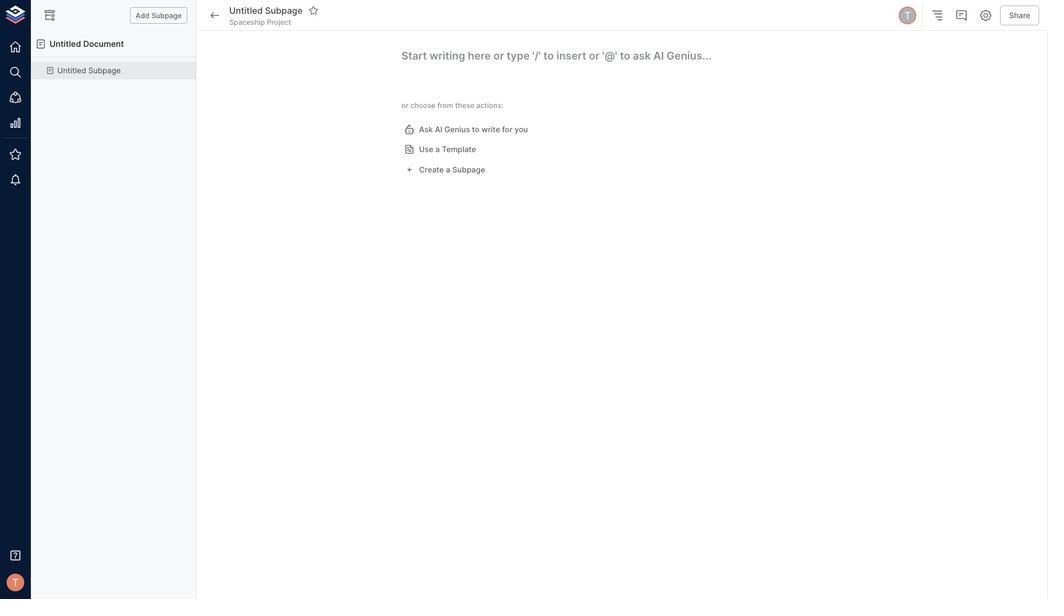 Task type: locate. For each thing, give the bounding box(es) containing it.
subpage down template
[[452, 165, 485, 174]]

a right the create on the left of the page
[[446, 165, 450, 174]]

0 horizontal spatial t
[[12, 576, 19, 589]]

ai
[[435, 124, 443, 134]]

untitled down hide wiki image
[[50, 39, 81, 49]]

spaceship
[[229, 18, 265, 26]]

untitled document link
[[31, 31, 196, 57]]

settings image
[[980, 9, 993, 22]]

1 horizontal spatial a
[[446, 165, 450, 174]]

1 vertical spatial t
[[12, 576, 19, 589]]

untitled up spaceship
[[229, 5, 263, 16]]

untitled subpage up spaceship project
[[229, 5, 303, 16]]

t button
[[897, 5, 918, 26], [3, 570, 28, 595]]

untitled subpage link
[[57, 65, 121, 76]]

0 vertical spatial t
[[905, 9, 911, 21]]

write
[[482, 124, 500, 134]]

0 horizontal spatial a
[[436, 144, 440, 154]]

0 vertical spatial t button
[[897, 5, 918, 26]]

add subpage
[[136, 11, 182, 20]]

from
[[437, 101, 453, 110]]

a inside button
[[436, 144, 440, 154]]

0 vertical spatial a
[[436, 144, 440, 154]]

or
[[402, 101, 409, 110]]

these
[[455, 101, 475, 110]]

add subpage button
[[130, 7, 187, 24]]

1 vertical spatial untitled
[[50, 39, 81, 49]]

1 horizontal spatial t button
[[897, 5, 918, 26]]

untitled down the untitled document
[[57, 66, 86, 75]]

project
[[267, 18, 291, 26]]

t
[[905, 9, 911, 21], [12, 576, 19, 589]]

subpage
[[265, 5, 303, 16], [151, 11, 182, 20], [88, 66, 121, 75], [452, 165, 485, 174]]

ask ai genius to write for you
[[419, 124, 528, 134]]

go back image
[[208, 9, 222, 22]]

a right use
[[436, 144, 440, 154]]

for
[[502, 124, 513, 134]]

0 vertical spatial untitled subpage
[[229, 5, 303, 16]]

1 vertical spatial t button
[[3, 570, 28, 595]]

subpage right add
[[151, 11, 182, 20]]

1 horizontal spatial untitled subpage
[[229, 5, 303, 16]]

ask
[[419, 124, 433, 134]]

genius
[[445, 124, 470, 134]]

a inside button
[[446, 165, 450, 174]]

untitled
[[229, 5, 263, 16], [50, 39, 81, 49], [57, 66, 86, 75]]

actions:
[[476, 101, 504, 110]]

template
[[442, 144, 476, 154]]

comments image
[[955, 9, 969, 22]]

share
[[1009, 10, 1031, 20]]

a for use
[[436, 144, 440, 154]]

subpage inside button
[[452, 165, 485, 174]]

untitled subpage
[[229, 5, 303, 16], [57, 66, 121, 75]]

subpage down document
[[88, 66, 121, 75]]

1 vertical spatial a
[[446, 165, 450, 174]]

to
[[472, 124, 480, 134]]

untitled subpage down the untitled document
[[57, 66, 121, 75]]

ask ai genius to write for you button
[[402, 119, 533, 139]]

choose
[[411, 101, 436, 110]]

0 horizontal spatial t button
[[3, 570, 28, 595]]

1 vertical spatial untitled subpage
[[57, 66, 121, 75]]

create a subpage
[[419, 165, 485, 174]]

a
[[436, 144, 440, 154], [446, 165, 450, 174]]

2 vertical spatial untitled
[[57, 66, 86, 75]]

hide wiki image
[[43, 9, 56, 22]]



Task type: describe. For each thing, give the bounding box(es) containing it.
use
[[419, 144, 434, 154]]

spaceship project link
[[229, 17, 291, 27]]

you
[[515, 124, 528, 134]]

share button
[[1001, 5, 1040, 25]]

create
[[419, 165, 444, 174]]

a for create
[[446, 165, 450, 174]]

create a subpage button
[[402, 160, 490, 180]]

or choose from these actions:
[[402, 101, 504, 110]]

document
[[83, 39, 124, 49]]

table of contents image
[[931, 9, 944, 22]]

1 horizontal spatial t
[[905, 9, 911, 21]]

favorite image
[[309, 5, 319, 15]]

0 vertical spatial untitled
[[229, 5, 263, 16]]

0 horizontal spatial untitled subpage
[[57, 66, 121, 75]]

spaceship project
[[229, 18, 291, 26]]

use a template button
[[402, 139, 481, 160]]

subpage up project
[[265, 5, 303, 16]]

add
[[136, 11, 150, 20]]

untitled document
[[50, 39, 124, 49]]

use a template
[[419, 144, 476, 154]]

subpage inside button
[[151, 11, 182, 20]]



Task type: vqa. For each thing, say whether or not it's contained in the screenshot.
left B
no



